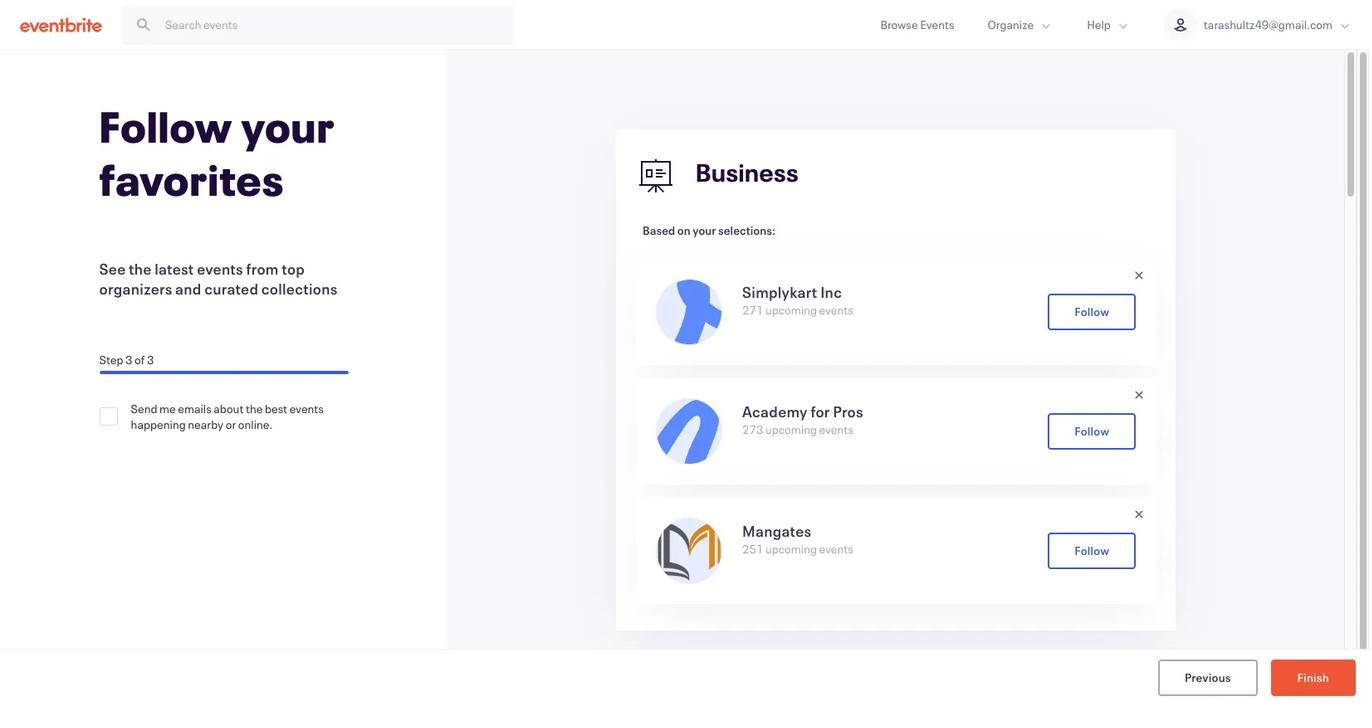 Task type: locate. For each thing, give the bounding box(es) containing it.
step
[[99, 352, 123, 368]]

1 horizontal spatial your
[[693, 222, 716, 238]]

events right mangates
[[819, 541, 853, 557]]

upcoming right the '271'
[[765, 302, 817, 318]]

academy for pros 273 upcoming events
[[742, 402, 863, 438]]

events inside simplykart inc 271 upcoming events
[[819, 302, 853, 318]]

0 horizontal spatial 3
[[125, 352, 132, 368]]

1 horizontal spatial 3
[[147, 352, 154, 368]]

based
[[643, 222, 675, 238]]

follow button for academy for pros
[[1048, 413, 1136, 450]]

organizers
[[99, 279, 172, 299]]

1 vertical spatial the
[[246, 401, 263, 417]]

finish button
[[1271, 660, 1356, 697]]

3
[[125, 352, 132, 368], [147, 352, 154, 368]]

1 horizontal spatial the
[[246, 401, 263, 417]]

see
[[99, 259, 126, 279]]

0 vertical spatial the
[[129, 259, 152, 279]]

the inside see the latest events from top organizers and curated collections
[[129, 259, 152, 279]]

0 vertical spatial follow button
[[1048, 294, 1136, 330]]

eventbrite image
[[20, 16, 102, 33]]

events right 'simplykart'
[[819, 302, 853, 318]]

251
[[742, 541, 763, 557]]

events left from
[[197, 259, 243, 279]]

events right best
[[289, 401, 324, 417]]

0 vertical spatial upcoming
[[765, 302, 817, 318]]

send me emails about the best events happening nearby or online.
[[131, 401, 324, 433]]

follow button for mangates
[[1048, 533, 1136, 570]]

and
[[175, 279, 201, 299]]

1 vertical spatial your
[[693, 222, 716, 238]]

browse events
[[880, 17, 954, 32]]

events inside academy for pros 273 upcoming events
[[819, 422, 853, 438]]

2 vertical spatial upcoming
[[765, 541, 817, 557]]

selections:
[[718, 222, 775, 238]]

2 3 from the left
[[147, 352, 154, 368]]

about
[[214, 401, 244, 417]]

follow
[[99, 98, 233, 154], [1074, 303, 1109, 319], [1074, 423, 1109, 439], [1074, 543, 1109, 558]]

2 vertical spatial follow button
[[1048, 533, 1136, 570]]

previous button
[[1158, 660, 1257, 697]]

events right academy
[[819, 422, 853, 438]]

0 horizontal spatial the
[[129, 259, 152, 279]]

or
[[226, 417, 236, 433]]

me
[[159, 401, 176, 417]]

3 follow button from the top
[[1048, 533, 1136, 570]]

best
[[265, 401, 287, 417]]

2 follow button from the top
[[1048, 413, 1136, 450]]

upcoming right 273
[[765, 422, 817, 438]]

upcoming inside mangates 251 upcoming events
[[765, 541, 817, 557]]

3 upcoming from the top
[[765, 541, 817, 557]]

0 horizontal spatial your
[[241, 98, 335, 154]]

nearby
[[188, 417, 224, 433]]

your
[[241, 98, 335, 154], [693, 222, 716, 238]]

mangates 251 upcoming events
[[742, 521, 853, 557]]

the right see
[[129, 259, 152, 279]]

3 right 'of'
[[147, 352, 154, 368]]

the
[[129, 259, 152, 279], [246, 401, 263, 417]]

browse
[[880, 17, 918, 32]]

0 vertical spatial your
[[241, 98, 335, 154]]

events inside see the latest events from top organizers and curated collections
[[197, 259, 243, 279]]

academy
[[742, 402, 808, 422]]

online.
[[238, 417, 273, 433]]

events
[[197, 259, 243, 279], [819, 302, 853, 318], [289, 401, 324, 417], [819, 422, 853, 438], [819, 541, 853, 557]]

1 upcoming from the top
[[765, 302, 817, 318]]

the left best
[[246, 401, 263, 417]]

step 3 of 3
[[99, 352, 154, 368]]

1 vertical spatial upcoming
[[765, 422, 817, 438]]

your inside follow your favorites
[[241, 98, 335, 154]]

follow button
[[1048, 294, 1136, 330], [1048, 413, 1136, 450], [1048, 533, 1136, 570]]

latest
[[155, 259, 194, 279]]

1 follow button from the top
[[1048, 294, 1136, 330]]

follow inside follow your favorites
[[99, 98, 233, 154]]

business
[[696, 156, 799, 189]]

upcoming
[[765, 302, 817, 318], [765, 422, 817, 438], [765, 541, 817, 557]]

follow button for simplykart inc
[[1048, 294, 1136, 330]]

upcoming right the 251
[[765, 541, 817, 557]]

2 upcoming from the top
[[765, 422, 817, 438]]

3 left 'of'
[[125, 352, 132, 368]]

1 vertical spatial follow button
[[1048, 413, 1136, 450]]

simplykart
[[742, 282, 817, 302]]



Task type: describe. For each thing, give the bounding box(es) containing it.
1 3 from the left
[[125, 352, 132, 368]]

help
[[1087, 17, 1111, 32]]

help link
[[1070, 0, 1147, 49]]

tarashultz49@gmail.com
[[1204, 17, 1332, 32]]

inc
[[820, 282, 842, 302]]

events
[[920, 17, 954, 32]]

273
[[742, 422, 763, 438]]

events inside mangates 251 upcoming events
[[819, 541, 853, 557]]

finish
[[1297, 670, 1329, 685]]

271
[[742, 302, 763, 318]]

follow your favorites
[[99, 98, 335, 208]]

previous
[[1184, 670, 1231, 685]]

the inside send me emails about the best events happening nearby or online.
[[246, 401, 263, 417]]

follow for simplykart inc's follow button
[[1074, 303, 1109, 319]]

on
[[677, 222, 690, 238]]

collections
[[261, 279, 338, 299]]

follow for academy for pros's follow button
[[1074, 423, 1109, 439]]

progressbar progress bar
[[99, 371, 348, 374]]

happening
[[131, 417, 186, 433]]

organize link
[[971, 0, 1070, 49]]

simplykart inc 271 upcoming events
[[742, 282, 853, 318]]

see the latest events from top organizers and curated collections
[[99, 259, 338, 299]]

for
[[811, 402, 830, 422]]

upcoming inside simplykart inc 271 upcoming events
[[765, 302, 817, 318]]

top
[[282, 259, 305, 279]]

pros
[[833, 402, 863, 422]]

curated
[[204, 279, 258, 299]]

send
[[131, 401, 157, 417]]

mangates
[[742, 521, 812, 541]]

of
[[135, 352, 145, 368]]

upcoming inside academy for pros 273 upcoming events
[[765, 422, 817, 438]]

from
[[246, 259, 279, 279]]

events inside send me emails about the best events happening nearby or online.
[[289, 401, 324, 417]]

tarashultz49@gmail.com link
[[1147, 0, 1369, 49]]

favorites
[[99, 151, 284, 208]]

browse events link
[[864, 0, 971, 49]]

based on your selections:
[[643, 222, 775, 238]]

organize
[[988, 17, 1034, 32]]

emails
[[178, 401, 212, 417]]

follow for follow your favorites
[[99, 98, 233, 154]]

follow for follow button associated with mangates
[[1074, 543, 1109, 558]]



Task type: vqa. For each thing, say whether or not it's contained in the screenshot.
the bottommost to
no



